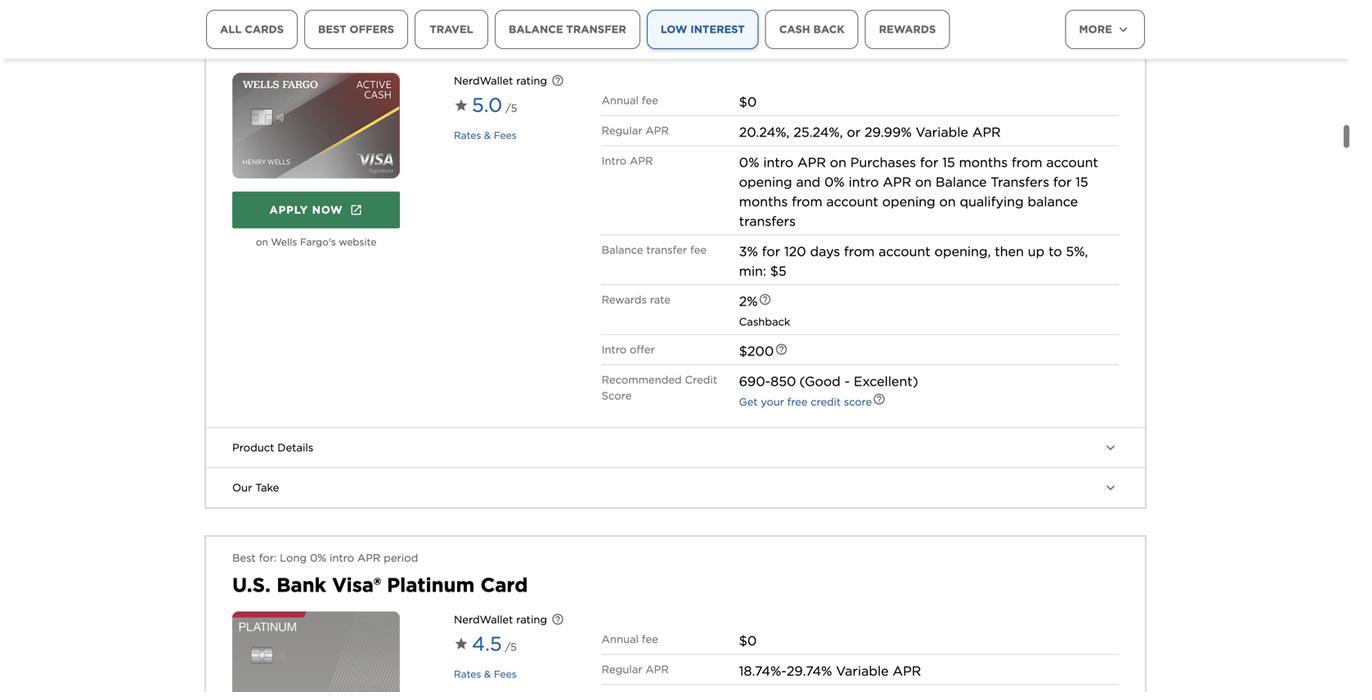 Task type: vqa. For each thing, say whether or not it's contained in the screenshot.
It
no



Task type: locate. For each thing, give the bounding box(es) containing it.
2 regular from the top
[[602, 664, 642, 677]]

transfers up '3%'
[[739, 214, 796, 230]]

1 vertical spatial balance
[[936, 174, 987, 190]]

intro
[[602, 155, 627, 167], [602, 344, 627, 356]]

1 & from the top
[[484, 130, 491, 141]]

fargo
[[293, 35, 351, 58]]

and down 25.24%, at the right of the page
[[796, 174, 821, 190]]

0 vertical spatial regular apr
[[602, 125, 669, 137]]

intro up visa®
[[330, 552, 354, 565]]

account
[[1046, 155, 1098, 171], [826, 194, 878, 210], [879, 244, 931, 260]]

2 how are nerdwallet's ratings determined? image from the top
[[551, 614, 564, 627]]

best
[[232, 13, 256, 26], [318, 23, 346, 35], [232, 552, 256, 565]]

on down purchases
[[915, 174, 932, 190]]

0 vertical spatial for:
[[259, 13, 277, 26]]

2 horizontal spatial balance
[[936, 174, 987, 190]]

fees down 4.5 /5
[[494, 669, 517, 681]]

18.74%-
[[739, 664, 787, 680]]

- up the your
[[765, 374, 771, 390]]

card for wells fargo active cash® card
[[488, 35, 535, 58]]

1 vertical spatial rewards
[[602, 294, 647, 306]]

2 rates & fees from the top
[[454, 669, 517, 681]]

1 vertical spatial transfers
[[739, 214, 796, 230]]

rates & fees link down 5.0
[[454, 130, 517, 141]]

2 intro from the top
[[602, 344, 627, 356]]

/5 for 5.0
[[506, 102, 517, 115]]

1 vertical spatial months
[[739, 194, 788, 210]]

from up 120
[[792, 194, 823, 210]]

balance transfer link
[[495, 10, 640, 49]]

1 vertical spatial annual fee
[[602, 634, 658, 646]]

1 - from the left
[[765, 374, 771, 390]]

rates & fees down 5.0
[[454, 130, 517, 141]]

months up '3%'
[[739, 194, 788, 210]]

account left opening,
[[879, 244, 931, 260]]

1 vertical spatial wells
[[271, 236, 297, 248]]

for: left long
[[259, 552, 277, 565]]

fees
[[494, 130, 517, 141], [494, 669, 517, 681]]

1 annual from the top
[[602, 94, 639, 107]]

0 horizontal spatial intro
[[330, 552, 354, 565]]

card up 4.5 /5
[[481, 574, 528, 598]]

1 horizontal spatial and
[[796, 174, 821, 190]]

rating up 4.5 /5
[[516, 614, 547, 627]]

variable
[[916, 125, 968, 140], [836, 664, 889, 680]]

rates
[[454, 130, 481, 141], [454, 669, 481, 681]]

2 horizontal spatial intro
[[849, 174, 879, 190]]

1 vertical spatial from
[[792, 194, 823, 210]]

& down 4.5
[[484, 669, 491, 681]]

credit
[[685, 374, 717, 387]]

nerdwallet rating for 5.0
[[454, 75, 547, 87]]

for up $5
[[762, 244, 780, 260]]

0% right long
[[310, 552, 326, 565]]

free
[[787, 396, 808, 409]]

$0 up '20.24%,'
[[739, 94, 757, 110]]

1 vertical spatial fees
[[494, 669, 517, 681]]

0 vertical spatial fee
[[642, 94, 658, 107]]

or
[[847, 125, 861, 140]]

balance inside '0% intro apr on purchases for 15 months from account opening and 0% intro apr on balance transfers for 15 months from account opening on qualifying balance transfers'
[[936, 174, 987, 190]]

nerdwallet rating up 5.0 /5
[[454, 75, 547, 87]]

2 horizontal spatial from
[[1012, 155, 1042, 171]]

1 vertical spatial regular
[[602, 664, 642, 677]]

cash back link
[[765, 10, 859, 49]]

0 horizontal spatial variable
[[836, 664, 889, 680]]

15 right purchases
[[942, 155, 955, 171]]

1 rates from the top
[[454, 130, 481, 141]]

2 rates & fees link from the top
[[454, 669, 517, 681]]

1 vertical spatial how are nerdwallet's ratings determined? image
[[551, 614, 564, 627]]

0 vertical spatial rates
[[454, 130, 481, 141]]

wells down long-
[[232, 35, 287, 58]]

intro offer
[[602, 344, 655, 356]]

offers
[[350, 23, 394, 35]]

card down purchases
[[488, 35, 535, 58]]

2 - from the left
[[845, 374, 850, 390]]

0 vertical spatial fees
[[494, 130, 517, 141]]

0 horizontal spatial transfers
[[453, 13, 500, 26]]

0 vertical spatial intro
[[602, 155, 627, 167]]

rates & fees link
[[454, 130, 517, 141], [454, 669, 517, 681]]

product details button
[[206, 429, 1145, 468]]

rating up 5.0 /5
[[516, 75, 547, 87]]

opening down '20.24%,'
[[739, 174, 792, 190]]

1 vertical spatial for:
[[259, 552, 277, 565]]

how are nerdwallet's ratings determined? image
[[551, 74, 564, 87], [551, 614, 564, 627]]

1 vertical spatial rating
[[516, 614, 547, 627]]

0 vertical spatial rewards
[[879, 23, 936, 35]]

balance for balance transfer fee
[[602, 244, 643, 257]]

nerdwallet up 5.0
[[454, 75, 513, 87]]

intro
[[763, 155, 794, 171], [849, 174, 879, 190], [330, 552, 354, 565]]

wells down the apply
[[271, 236, 297, 248]]

1 for: from the top
[[259, 13, 277, 26]]

0 vertical spatial annual fee
[[602, 94, 658, 107]]

3%
[[739, 244, 758, 260]]

1 vertical spatial $0
[[739, 634, 757, 650]]

on down 25.24%, at the right of the page
[[830, 155, 847, 171]]

0 vertical spatial balance
[[509, 23, 563, 35]]

for: for u.s.
[[259, 552, 277, 565]]

long
[[280, 552, 307, 565]]

$200
[[739, 344, 774, 360]]

/5 inside 4.5 /5
[[505, 641, 517, 654]]

intro down '20.24%,'
[[763, 155, 794, 171]]

0 vertical spatial $0
[[739, 94, 757, 110]]

1 vertical spatial regular apr
[[602, 664, 669, 677]]

1 vertical spatial nerdwallet rating
[[454, 614, 547, 627]]

rewards left rate
[[602, 294, 647, 306]]

rewards for rewards
[[879, 23, 936, 35]]

value:
[[339, 13, 370, 26]]

1 horizontal spatial from
[[844, 244, 875, 260]]

2 nerdwallet rating from the top
[[454, 614, 547, 627]]

1 vertical spatial and
[[796, 174, 821, 190]]

2 rating from the top
[[516, 614, 547, 627]]

back
[[813, 23, 845, 35]]

now
[[312, 204, 343, 216]]

balance up qualifying
[[936, 174, 987, 190]]

how are nerdwallet's ratings determined? image for wells fargo active cash® card
[[551, 74, 564, 87]]

0 horizontal spatial -
[[765, 374, 771, 390]]

0 vertical spatial card
[[488, 35, 535, 58]]

from right days at top
[[844, 244, 875, 260]]

opening down purchases
[[882, 194, 936, 210]]

1 regular from the top
[[602, 125, 642, 137]]

for: left long-
[[259, 13, 277, 26]]

intro for intro apr
[[602, 155, 627, 167]]

balance left +
[[509, 23, 563, 35]]

1 rates & fees link from the top
[[454, 130, 517, 141]]

1 vertical spatial intro
[[602, 344, 627, 356]]

0 vertical spatial opening
[[739, 174, 792, 190]]

1 vertical spatial rates
[[454, 669, 481, 681]]

1 vertical spatial annual
[[602, 634, 639, 646]]

1 horizontal spatial months
[[959, 155, 1008, 171]]

for
[[435, 13, 450, 26], [920, 155, 939, 171], [1053, 174, 1072, 190], [762, 244, 780, 260]]

2 fees from the top
[[494, 669, 517, 681]]

1 horizontal spatial balance
[[602, 244, 643, 257]]

low interest link
[[647, 10, 759, 49]]

2 regular apr from the top
[[602, 664, 669, 677]]

0 vertical spatial /5
[[506, 102, 517, 115]]

1 horizontal spatial -
[[845, 374, 850, 390]]

from inside 3% for 120 days from account opening, then up to 5%, min: $5
[[844, 244, 875, 260]]

annual for wells fargo active cash® card
[[602, 94, 639, 107]]

2 nerdwallet from the top
[[454, 614, 513, 627]]

1 vertical spatial variable
[[836, 664, 889, 680]]

more information about recommended credit score image
[[873, 393, 886, 406]]

18.74%-29.74% variable apr
[[739, 664, 921, 680]]

regular apr for u.s. bank visa® platinum card
[[602, 664, 669, 677]]

transfer
[[646, 244, 687, 257]]

rewards right back
[[879, 23, 936, 35]]

2 rates from the top
[[454, 669, 481, 681]]

1 vertical spatial 15
[[1076, 174, 1088, 190]]

0 vertical spatial nerdwallet rating
[[454, 75, 547, 87]]

account up balance
[[1046, 155, 1098, 171]]

15
[[942, 155, 955, 171], [1076, 174, 1088, 190]]

2 vertical spatial account
[[879, 244, 931, 260]]

2 vertical spatial fee
[[642, 634, 658, 646]]

2 vertical spatial balance
[[602, 244, 643, 257]]

1 vertical spatial rates & fees
[[454, 669, 517, 681]]

5%,
[[1066, 244, 1088, 260]]

cards
[[245, 23, 284, 35]]

rates down 5.0
[[454, 130, 481, 141]]

1 vertical spatial rates & fees link
[[454, 669, 517, 681]]

1 vertical spatial card
[[481, 574, 528, 598]]

rating for wells fargo active cash® card
[[516, 75, 547, 87]]

2 vertical spatial from
[[844, 244, 875, 260]]

- up score
[[845, 374, 850, 390]]

0 vertical spatial and
[[503, 13, 522, 26]]

0 vertical spatial nerdwallet
[[454, 75, 513, 87]]

$0 up 18.74%-
[[739, 634, 757, 650]]

nerdwallet rating
[[454, 75, 547, 87], [454, 614, 547, 627]]

1 horizontal spatial 15
[[1076, 174, 1088, 190]]

balance inside the product offers quick filters tab list
[[509, 23, 563, 35]]

$0 for wells fargo active cash® card
[[739, 94, 757, 110]]

bank
[[277, 574, 326, 598]]

cash back
[[779, 23, 845, 35]]

on
[[830, 155, 847, 171], [915, 174, 932, 190], [939, 194, 956, 210], [256, 236, 268, 248]]

rates & fees link down 4.5
[[454, 669, 517, 681]]

1 vertical spatial intro
[[849, 174, 879, 190]]

15 up balance
[[1076, 174, 1088, 190]]

on left qualifying
[[939, 194, 956, 210]]

2 $0 from the top
[[739, 634, 757, 650]]

wells fargo active cash® card
[[232, 35, 535, 58]]

1 nerdwallet from the top
[[454, 75, 513, 87]]

rewards for rewards rate
[[602, 294, 647, 306]]

4.5
[[472, 633, 502, 657]]

0 horizontal spatial account
[[826, 194, 878, 210]]

2 annual fee from the top
[[602, 634, 658, 646]]

1 vertical spatial nerdwallet
[[454, 614, 513, 627]]

account down purchases
[[826, 194, 878, 210]]

&
[[484, 130, 491, 141], [484, 669, 491, 681]]

regular for u.s. bank visa® platinum card
[[602, 664, 642, 677]]

1 $0 from the top
[[739, 94, 757, 110]]

all
[[220, 23, 242, 35]]

1 vertical spatial &
[[484, 669, 491, 681]]

1 horizontal spatial intro
[[763, 155, 794, 171]]

months up qualifying
[[959, 155, 1008, 171]]

1 horizontal spatial rewards
[[879, 23, 936, 35]]

1 vertical spatial opening
[[882, 194, 936, 210]]

variable right the 29.99%
[[916, 125, 968, 140]]

/5 right 4.5
[[505, 641, 517, 654]]

0 vertical spatial rating
[[516, 75, 547, 87]]

rates & fees
[[454, 130, 517, 141], [454, 669, 517, 681]]

best offers link
[[304, 10, 408, 49]]

rates down 4.5
[[454, 669, 481, 681]]

1 horizontal spatial account
[[879, 244, 931, 260]]

fees down 5.0 /5
[[494, 130, 517, 141]]

best for bank
[[232, 552, 256, 565]]

nerdwallet rating up 4.5 /5
[[454, 614, 547, 627]]

variable right 29.74%
[[836, 664, 889, 680]]

intro down purchases
[[849, 174, 879, 190]]

2 annual from the top
[[602, 634, 639, 646]]

nerdwallet up 4.5
[[454, 614, 513, 627]]

how are nerdwallet's ratings determined? image for u.s. bank visa® platinum card
[[551, 614, 564, 627]]

balance
[[509, 23, 563, 35], [936, 174, 987, 190], [602, 244, 643, 257]]

0 horizontal spatial balance
[[509, 23, 563, 35]]

intro apr
[[602, 155, 653, 167]]

u.s. bank visa® platinum card link
[[232, 574, 528, 598]]

best offers
[[318, 23, 394, 35]]

& down 5.0
[[484, 130, 491, 141]]

& for 4.5
[[484, 669, 491, 681]]

your
[[761, 396, 784, 409]]

regular apr for wells fargo active cash® card
[[602, 125, 669, 137]]

rewards inside the product offers quick filters tab list
[[879, 23, 936, 35]]

wells
[[232, 35, 287, 58], [271, 236, 297, 248]]

0 horizontal spatial months
[[739, 194, 788, 210]]

transfers
[[453, 13, 500, 26], [739, 214, 796, 230]]

intro offer details image
[[775, 343, 788, 356]]

0 vertical spatial rates & fees
[[454, 130, 517, 141]]

1 vertical spatial /5
[[505, 641, 517, 654]]

credit
[[811, 396, 841, 409]]

1 intro from the top
[[602, 155, 627, 167]]

visa®
[[332, 574, 381, 598]]

rating
[[516, 75, 547, 87], [516, 614, 547, 627]]

regular
[[602, 125, 642, 137], [602, 664, 642, 677]]

1 fees from the top
[[494, 130, 517, 141]]

2 horizontal spatial account
[[1046, 155, 1098, 171]]

rates & fees down 4.5
[[454, 669, 517, 681]]

1 regular apr from the top
[[602, 125, 669, 137]]

0%
[[373, 13, 389, 26], [739, 155, 759, 171], [824, 174, 845, 190], [310, 552, 326, 565]]

balance left transfer
[[602, 244, 643, 257]]

0 horizontal spatial and
[[503, 13, 522, 26]]

apr
[[646, 125, 669, 137], [972, 125, 1001, 140], [630, 155, 653, 167], [798, 155, 826, 171], [883, 174, 911, 190], [357, 552, 381, 565], [646, 664, 669, 677], [893, 664, 921, 680]]

/5 right 5.0
[[506, 102, 517, 115]]

$0
[[739, 94, 757, 110], [739, 634, 757, 650]]

apply now link
[[232, 192, 400, 229]]

2 for: from the top
[[259, 552, 277, 565]]

then
[[995, 244, 1024, 260]]

rates for 5.0
[[454, 130, 481, 141]]

120
[[784, 244, 806, 260]]

0 vertical spatial how are nerdwallet's ratings determined? image
[[551, 74, 564, 87]]

our
[[232, 482, 252, 495]]

purchases
[[526, 13, 579, 26]]

1 horizontal spatial variable
[[916, 125, 968, 140]]

and left purchases
[[503, 13, 522, 26]]

0 vertical spatial rates & fees link
[[454, 130, 517, 141]]

0 vertical spatial regular
[[602, 125, 642, 137]]

1 rating from the top
[[516, 75, 547, 87]]

card
[[488, 35, 535, 58], [481, 574, 528, 598]]

4.5 /5
[[472, 633, 517, 657]]

reward rate details image
[[759, 293, 772, 306]]

1 horizontal spatial transfers
[[739, 214, 796, 230]]

0 vertical spatial annual
[[602, 94, 639, 107]]

1 annual fee from the top
[[602, 94, 658, 107]]

rates & fees for 5.0
[[454, 130, 517, 141]]

/5 inside 5.0 /5
[[506, 102, 517, 115]]

period
[[384, 552, 418, 565]]

fee for u.s. bank visa® platinum card
[[642, 634, 658, 646]]

0 horizontal spatial 15
[[942, 155, 955, 171]]

0% down 25.24%, at the right of the page
[[824, 174, 845, 190]]

from up transfers at top right
[[1012, 155, 1042, 171]]

1 how are nerdwallet's ratings determined? image from the top
[[551, 74, 564, 87]]

0 vertical spatial months
[[959, 155, 1008, 171]]

1 rates & fees from the top
[[454, 130, 517, 141]]

850
[[771, 374, 796, 390]]

5.0
[[472, 93, 502, 117]]

0 horizontal spatial rewards
[[602, 294, 647, 306]]

0% down '20.24%,'
[[739, 155, 759, 171]]

1 horizontal spatial opening
[[882, 194, 936, 210]]

2 & from the top
[[484, 669, 491, 681]]

1 nerdwallet rating from the top
[[454, 75, 547, 87]]

0 vertical spatial &
[[484, 130, 491, 141]]

transfers up cash®
[[453, 13, 500, 26]]

0 horizontal spatial from
[[792, 194, 823, 210]]

months
[[959, 155, 1008, 171], [739, 194, 788, 210]]

low
[[661, 23, 687, 35]]



Task type: describe. For each thing, give the bounding box(es) containing it.
nerdwallet rating for 4.5
[[454, 614, 547, 627]]

best for: long-term value: 0% periods for transfers and purchases + high ongoing rewards
[[232, 13, 707, 26]]

u.s. bank visa® platinum card
[[232, 574, 528, 598]]

and inside '0% intro apr on purchases for 15 months from account opening and 0% intro apr on balance transfers for 15 months from account opening on qualifying balance transfers'
[[796, 174, 821, 190]]

more button
[[1065, 10, 1145, 49]]

periods
[[392, 13, 432, 26]]

balance
[[1028, 194, 1078, 210]]

min:
[[739, 264, 766, 280]]

qualifying
[[960, 194, 1024, 210]]

recommended
[[602, 374, 682, 387]]

for: for wells
[[259, 13, 277, 26]]

website
[[339, 236, 377, 248]]

purchases
[[850, 155, 916, 171]]

ongoing
[[618, 13, 662, 26]]

nerdwallet for 5.0
[[454, 75, 513, 87]]

long-
[[280, 13, 311, 26]]

for up balance
[[1053, 174, 1072, 190]]

active
[[357, 35, 420, 58]]

fees for 4.5
[[494, 669, 517, 681]]

0 vertical spatial from
[[1012, 155, 1042, 171]]

days
[[810, 244, 840, 260]]

cash®
[[426, 35, 482, 58]]

for up cash®
[[435, 13, 450, 26]]

0 vertical spatial transfers
[[453, 13, 500, 26]]

on wells fargo's website
[[256, 236, 377, 248]]

29.74%
[[787, 664, 832, 680]]

recommended credit score
[[602, 374, 717, 403]]

wells fargo active cash® card link
[[232, 35, 535, 58]]

u.s. bank visa® platinum card card image image
[[232, 612, 400, 693]]

high
[[592, 13, 615, 26]]

interest
[[691, 23, 745, 35]]

excellent)
[[854, 374, 918, 390]]

balance transfer
[[509, 23, 626, 35]]

cash
[[779, 23, 810, 35]]

20.24%, 25.24%, or 29.99% variable apr
[[739, 125, 1001, 140]]

product
[[232, 442, 274, 454]]

2 vertical spatial intro
[[330, 552, 354, 565]]

offer
[[630, 344, 655, 356]]

1 vertical spatial account
[[826, 194, 878, 210]]

to
[[1049, 244, 1062, 260]]

rewards
[[665, 13, 707, 26]]

rate
[[650, 294, 671, 306]]

2%
[[739, 294, 758, 310]]

690 - 850 (good - excellent)
[[739, 374, 918, 390]]

25.24%,
[[794, 125, 843, 140]]

$5
[[770, 264, 787, 280]]

all cards
[[220, 23, 284, 35]]

rating for u.s. bank visa® platinum card
[[516, 614, 547, 627]]

score
[[844, 396, 872, 409]]

1 vertical spatial fee
[[690, 244, 707, 257]]

nerdwallet for 4.5
[[454, 614, 513, 627]]

690
[[739, 374, 765, 390]]

low interest
[[661, 23, 745, 35]]

0 horizontal spatial opening
[[739, 174, 792, 190]]

best inside 'link'
[[318, 23, 346, 35]]

account inside 3% for 120 days from account opening, then up to 5%, min: $5
[[879, 244, 931, 260]]

annual fee for u.s. bank visa® platinum card
[[602, 634, 658, 646]]

our take
[[232, 482, 279, 495]]

transfers inside '0% intro apr on purchases for 15 months from account opening and 0% intro apr on balance transfers for 15 months from account opening on qualifying balance transfers'
[[739, 214, 796, 230]]

our take button
[[206, 469, 1145, 508]]

rates & fees link for 4.5
[[454, 669, 517, 681]]

rates & fees link for 5.0
[[454, 130, 517, 141]]

intro for intro offer
[[602, 344, 627, 356]]

term
[[311, 13, 336, 26]]

fees for 5.0
[[494, 130, 517, 141]]

fargo's
[[300, 236, 336, 248]]

/5 for 4.5
[[505, 641, 517, 654]]

wells fargo active cash® card card image image
[[232, 73, 400, 179]]

rates & fees for 4.5
[[454, 669, 517, 681]]

u.s.
[[232, 574, 271, 598]]

on left "fargo's"
[[256, 236, 268, 248]]

annual for u.s. bank visa® platinum card
[[602, 634, 639, 646]]

best for: long 0% intro apr period
[[232, 552, 418, 565]]

annual fee for wells fargo active cash® card
[[602, 94, 658, 107]]

regular for wells fargo active cash® card
[[602, 125, 642, 137]]

rewards link
[[865, 10, 950, 49]]

0 vertical spatial 15
[[942, 155, 955, 171]]

product details
[[232, 442, 313, 454]]

platinum
[[387, 574, 475, 598]]

3% for 120 days from account opening, then up to 5%, min: $5
[[739, 244, 1088, 280]]

+
[[582, 13, 589, 26]]

$0 for u.s. bank visa® platinum card
[[739, 634, 757, 650]]

0% intro apr on purchases for 15 months from account opening and 0% intro apr on balance transfers for 15 months from account opening on qualifying balance transfers
[[739, 155, 1098, 230]]

travel
[[430, 23, 473, 35]]

get your free credit score
[[739, 396, 872, 409]]

all cards link
[[206, 10, 298, 49]]

get
[[739, 396, 758, 409]]

0 vertical spatial account
[[1046, 155, 1098, 171]]

fee for wells fargo active cash® card
[[642, 94, 658, 107]]

product offers quick filters tab list
[[206, 10, 1010, 95]]

up
[[1028, 244, 1045, 260]]

transfers
[[991, 174, 1049, 190]]

0% right value:
[[373, 13, 389, 26]]

0 vertical spatial wells
[[232, 35, 287, 58]]

travel link
[[415, 10, 488, 49]]

opening,
[[935, 244, 991, 260]]

balance for balance transfer
[[509, 23, 563, 35]]

best for fargo
[[232, 13, 256, 26]]

for inside 3% for 120 days from account opening, then up to 5%, min: $5
[[762, 244, 780, 260]]

cashback
[[739, 316, 790, 329]]

0 vertical spatial intro
[[763, 155, 794, 171]]

apply now
[[270, 204, 343, 216]]

rates for 4.5
[[454, 669, 481, 681]]

transfer
[[566, 23, 626, 35]]

20.24%,
[[739, 125, 790, 140]]

29.99%
[[865, 125, 912, 140]]

0 vertical spatial variable
[[916, 125, 968, 140]]

& for 5.0
[[484, 130, 491, 141]]

get your free credit score link
[[739, 396, 872, 409]]

for right purchases
[[920, 155, 939, 171]]

(good
[[800, 374, 841, 390]]

card for u.s. bank visa® platinum card
[[481, 574, 528, 598]]

take
[[255, 482, 279, 495]]

score
[[602, 390, 632, 403]]



